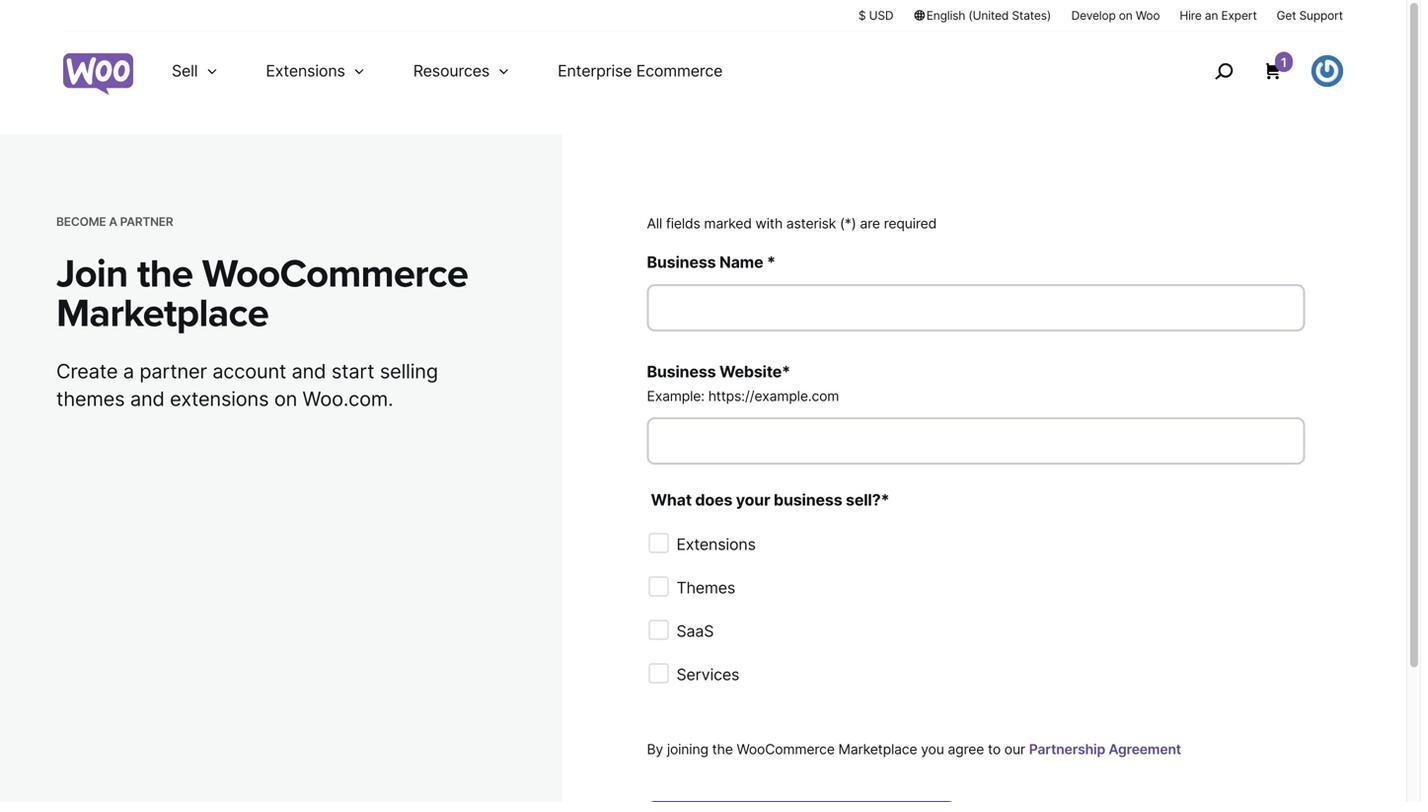 Task type: locate. For each thing, give the bounding box(es) containing it.
0 vertical spatial the
[[137, 251, 193, 298]]

1 horizontal spatial a
[[123, 360, 134, 384]]

the down partner
[[137, 251, 193, 298]]

* right business
[[881, 491, 890, 510]]

1 vertical spatial on
[[274, 387, 297, 411]]

1 horizontal spatial woocommerce
[[737, 741, 835, 758]]

to
[[988, 741, 1001, 758]]

https://example.com
[[708, 388, 839, 405]]

usd
[[869, 8, 894, 23]]

$ usd button
[[859, 7, 894, 24]]

Themes checkbox
[[649, 577, 669, 597]]

and down partner
[[130, 387, 165, 411]]

search image
[[1208, 55, 1240, 87]]

marketplace
[[56, 290, 269, 338], [839, 741, 917, 758]]

what does your business sell? *
[[651, 491, 890, 510]]

1 horizontal spatial the
[[712, 741, 733, 758]]

None url field
[[647, 418, 1305, 465]]

sell button
[[148, 32, 242, 111]]

None text field
[[647, 284, 1305, 332]]

0 horizontal spatial the
[[137, 251, 193, 298]]

1 horizontal spatial on
[[1119, 8, 1133, 23]]

1 vertical spatial business
[[647, 362, 716, 382]]

2 business from the top
[[647, 362, 716, 382]]

partner
[[140, 360, 207, 384]]

0 vertical spatial *
[[767, 253, 776, 272]]

a for partner
[[123, 360, 134, 384]]

0 vertical spatial extensions
[[266, 61, 345, 80]]

business
[[647, 253, 716, 272], [647, 362, 716, 382]]

services
[[677, 665, 740, 685]]

0 horizontal spatial woocommerce
[[202, 251, 468, 298]]

1 horizontal spatial *
[[782, 362, 791, 382]]

1 vertical spatial *
[[782, 362, 791, 382]]

1
[[1281, 55, 1287, 70]]

$
[[859, 8, 866, 23]]

and
[[292, 360, 326, 384], [130, 387, 165, 411]]

with
[[756, 215, 783, 232]]

business up example:
[[647, 362, 716, 382]]

0 vertical spatial woocommerce
[[202, 251, 468, 298]]

1 horizontal spatial extensions
[[677, 535, 756, 554]]

(united
[[969, 8, 1009, 23]]

and left start
[[292, 360, 326, 384]]

business inside business website * example: https://example.com
[[647, 362, 716, 382]]

1 horizontal spatial marketplace
[[839, 741, 917, 758]]

0 vertical spatial and
[[292, 360, 326, 384]]

0 horizontal spatial marketplace
[[56, 290, 269, 338]]

woocommerce
[[202, 251, 468, 298], [737, 741, 835, 758]]

get support
[[1277, 8, 1343, 23]]

woo.com.
[[303, 387, 393, 411]]

develop on woo link
[[1072, 7, 1160, 24]]

hire an expert
[[1180, 8, 1257, 23]]

on left woo
[[1119, 8, 1133, 23]]

0 vertical spatial a
[[109, 215, 117, 229]]

asterisk
[[787, 215, 836, 232]]

Services checkbox
[[649, 664, 669, 684]]

extensions
[[266, 61, 345, 80], [677, 535, 756, 554]]

by joining the woocommerce marketplace you agree to our partnership agreement
[[647, 741, 1182, 758]]

1 vertical spatial and
[[130, 387, 165, 411]]

website
[[720, 362, 782, 382]]

service navigation menu element
[[1173, 39, 1343, 103]]

name
[[720, 253, 764, 272]]

0 horizontal spatial a
[[109, 215, 117, 229]]

english
[[927, 8, 966, 23]]

business down fields
[[647, 253, 716, 272]]

a
[[109, 215, 117, 229], [123, 360, 134, 384]]

the right joining
[[712, 741, 733, 758]]

extensions button
[[242, 32, 390, 111]]

0 horizontal spatial extensions
[[266, 61, 345, 80]]

* up https://example.com
[[782, 362, 791, 382]]

1 business from the top
[[647, 253, 716, 272]]

(*)
[[840, 215, 856, 232]]

2 vertical spatial *
[[881, 491, 890, 510]]

*
[[767, 253, 776, 272], [782, 362, 791, 382], [881, 491, 890, 510]]

on down "account"
[[274, 387, 297, 411]]

2 horizontal spatial *
[[881, 491, 890, 510]]

a inside create a partner account and start selling themes and extensions on woo.com.
[[123, 360, 134, 384]]

enterprise ecommerce link
[[534, 32, 747, 111]]

0 vertical spatial business
[[647, 253, 716, 272]]

0 vertical spatial marketplace
[[56, 290, 269, 338]]

sell?
[[846, 491, 881, 510]]

marketplace left you
[[839, 741, 917, 758]]

* right "name" at top right
[[767, 253, 776, 272]]

0 horizontal spatial *
[[767, 253, 776, 272]]

on
[[1119, 8, 1133, 23], [274, 387, 297, 411]]

* for website
[[782, 362, 791, 382]]

1 vertical spatial a
[[123, 360, 134, 384]]

marketplace up partner
[[56, 290, 269, 338]]

woo
[[1136, 8, 1160, 23]]

* inside business website * example: https://example.com
[[782, 362, 791, 382]]

an
[[1205, 8, 1218, 23]]

hire an expert link
[[1180, 7, 1257, 24]]

become
[[56, 215, 106, 229]]

$ usd
[[859, 8, 894, 23]]

all fields marked with asterisk (*) are required
[[647, 215, 937, 232]]

0 horizontal spatial on
[[274, 387, 297, 411]]

1 vertical spatial extensions
[[677, 535, 756, 554]]

None submit
[[647, 802, 957, 803]]

joining
[[667, 741, 709, 758]]

a right create
[[123, 360, 134, 384]]

ecommerce
[[636, 61, 723, 80]]

agree
[[948, 741, 984, 758]]

a right become
[[109, 215, 117, 229]]

1 horizontal spatial and
[[292, 360, 326, 384]]

the
[[137, 251, 193, 298], [712, 741, 733, 758]]



Task type: describe. For each thing, give the bounding box(es) containing it.
business for business name *
[[647, 253, 716, 272]]

SaaS checkbox
[[649, 620, 669, 640]]

join
[[56, 251, 128, 298]]

hire
[[1180, 8, 1202, 23]]

support
[[1300, 8, 1343, 23]]

get
[[1277, 8, 1296, 23]]

selling
[[380, 360, 438, 384]]

1 vertical spatial marketplace
[[839, 741, 917, 758]]

partner
[[120, 215, 173, 229]]

partnership agreement link
[[1029, 741, 1182, 758]]

business for business website * example: https://example.com
[[647, 362, 716, 382]]

partnership
[[1029, 741, 1106, 758]]

1 link
[[1264, 52, 1293, 81]]

are
[[860, 215, 880, 232]]

create a partner account and start selling themes and extensions on woo.com.
[[56, 360, 438, 411]]

1 vertical spatial woocommerce
[[737, 741, 835, 758]]

english (united states)
[[927, 8, 1051, 23]]

open account menu image
[[1312, 55, 1343, 87]]

1 vertical spatial the
[[712, 741, 733, 758]]

* for name
[[767, 253, 776, 272]]

themes
[[677, 578, 735, 598]]

all
[[647, 215, 662, 232]]

required
[[884, 215, 937, 232]]

on inside create a partner account and start selling themes and extensions on woo.com.
[[274, 387, 297, 411]]

saas
[[677, 622, 714, 641]]

example:
[[647, 388, 705, 405]]

woocommerce inside join the woocommerce marketplace
[[202, 251, 468, 298]]

resources button
[[390, 32, 534, 111]]

enterprise
[[558, 61, 632, 80]]

business name *
[[647, 253, 776, 272]]

extensions inside button
[[266, 61, 345, 80]]

develop
[[1072, 8, 1116, 23]]

enterprise ecommerce
[[558, 61, 723, 80]]

get support link
[[1277, 7, 1343, 24]]

marked
[[704, 215, 752, 232]]

a for partner
[[109, 215, 117, 229]]

our
[[1005, 741, 1026, 758]]

states)
[[1012, 8, 1051, 23]]

expert
[[1222, 8, 1257, 23]]

does
[[695, 491, 733, 510]]

develop on woo
[[1072, 8, 1160, 23]]

create
[[56, 360, 118, 384]]

resources
[[413, 61, 490, 80]]

you
[[921, 741, 944, 758]]

your
[[736, 491, 770, 510]]

business
[[774, 491, 843, 510]]

the inside join the woocommerce marketplace
[[137, 251, 193, 298]]

english (united states) button
[[913, 7, 1052, 24]]

fields
[[666, 215, 701, 232]]

Extensions checkbox
[[649, 534, 669, 553]]

extensions
[[170, 387, 269, 411]]

agreement
[[1109, 741, 1182, 758]]

what
[[651, 491, 692, 510]]

account
[[212, 360, 286, 384]]

become a partner
[[56, 215, 173, 229]]

by
[[647, 741, 663, 758]]

business website * example: https://example.com
[[647, 362, 839, 405]]

start
[[332, 360, 375, 384]]

sell
[[172, 61, 198, 80]]

0 horizontal spatial and
[[130, 387, 165, 411]]

join the woocommerce marketplace
[[56, 251, 468, 338]]

marketplace inside join the woocommerce marketplace
[[56, 290, 269, 338]]

0 vertical spatial on
[[1119, 8, 1133, 23]]

themes
[[56, 387, 125, 411]]



Task type: vqa. For each thing, say whether or not it's contained in the screenshot.
INCOMPATIBLE
no



